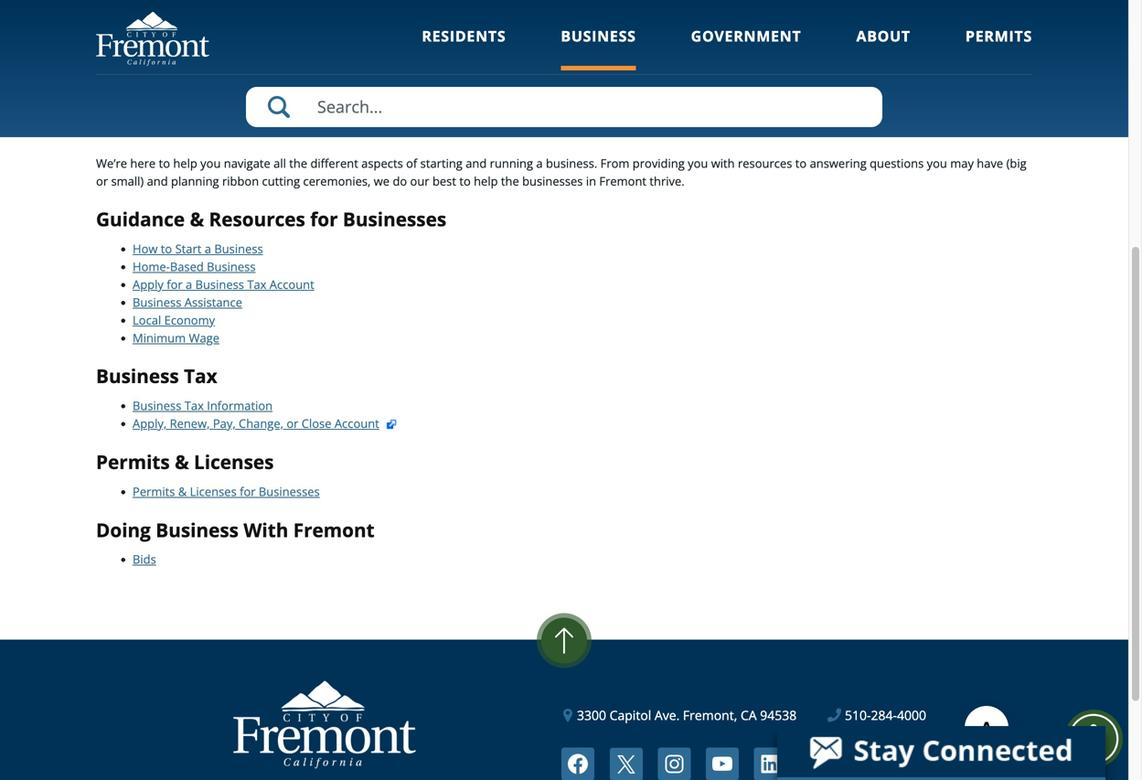 Task type: locate. For each thing, give the bounding box(es) containing it.
1 vertical spatial fremont
[[293, 517, 375, 543]]

0 horizontal spatial a
[[186, 276, 192, 293]]

about
[[857, 26, 911, 46]]

3300 capitol ave. fremont, ca 94538 link
[[563, 706, 797, 725]]

fremont down from
[[600, 173, 647, 189]]

renew,
[[170, 415, 210, 432]]

businesses
[[343, 206, 447, 232], [259, 483, 320, 500]]

1 vertical spatial for
[[167, 276, 183, 293]]

you left the with
[[688, 155, 708, 171]]

510-284-4000 link
[[828, 706, 927, 725]]

minimum
[[133, 330, 186, 346]]

0 horizontal spatial and
[[147, 173, 168, 189]]

-
[[1033, 108, 1036, 122]]

0 vertical spatial account
[[270, 276, 314, 293]]

0 vertical spatial help
[[173, 155, 197, 171]]

or left 'close'
[[287, 415, 299, 432]]

(big
[[1007, 155, 1027, 171]]

1 vertical spatial businesses
[[259, 483, 320, 500]]

local economy link
[[133, 312, 215, 328]]

1 horizontal spatial businesses
[[343, 206, 447, 232]]

fremont inside we're here to help you navigate all the different aspects of starting and running a business. from providing you with resources to answering questions you may have (big or small) and planning ribbon cutting ceremonies, we do our best to help the businesses in fremont thrive.
[[600, 173, 647, 189]]

business
[[561, 26, 636, 46], [96, 31, 226, 71], [214, 241, 263, 257], [207, 258, 256, 275], [195, 276, 244, 293], [133, 294, 181, 310], [96, 363, 179, 389], [133, 398, 181, 414], [156, 517, 239, 543]]

permits up "+" link
[[966, 26, 1033, 46]]

to right the best
[[460, 173, 471, 189]]

bids
[[133, 551, 156, 568]]

businesses up with
[[259, 483, 320, 500]]

home-based business link
[[133, 258, 256, 275]]

2 vertical spatial &
[[178, 483, 187, 500]]

best
[[433, 173, 456, 189]]

0 horizontal spatial account
[[270, 276, 314, 293]]

footer li icon image
[[754, 748, 787, 780]]

different
[[311, 155, 358, 171]]

1 horizontal spatial help
[[474, 173, 498, 189]]

1 vertical spatial or
[[287, 415, 299, 432]]

to
[[159, 155, 170, 171], [796, 155, 807, 171], [460, 173, 471, 189], [161, 241, 172, 257]]

&
[[190, 206, 204, 232], [175, 449, 189, 475], [178, 483, 187, 500]]

0 vertical spatial businesses
[[343, 206, 447, 232]]

licenses up the doing business with fremont bids
[[190, 483, 237, 500]]

thrive.
[[650, 173, 685, 189]]

permits up doing
[[133, 483, 175, 500]]

2 horizontal spatial for
[[310, 206, 338, 232]]

0 horizontal spatial businesses
[[259, 483, 320, 500]]

1 horizontal spatial you
[[688, 155, 708, 171]]

planning
[[171, 173, 219, 189]]

2 vertical spatial for
[[240, 483, 256, 500]]

1 vertical spatial licenses
[[190, 483, 237, 500]]

footer yt icon image
[[706, 748, 739, 780]]

fremont
[[600, 173, 647, 189], [293, 517, 375, 543]]

0 horizontal spatial for
[[167, 276, 183, 293]]

to right here
[[159, 155, 170, 171]]

tax up renew,
[[185, 398, 204, 414]]

may
[[951, 155, 974, 171]]

1 horizontal spatial a
[[205, 241, 211, 257]]

licenses
[[194, 449, 274, 475], [190, 483, 237, 500]]

284-
[[871, 707, 897, 724]]

4000
[[897, 707, 927, 724]]

1 vertical spatial a
[[186, 276, 192, 293]]

510-
[[845, 707, 871, 724]]

fremont right with
[[293, 517, 375, 543]]

1 vertical spatial help
[[474, 173, 498, 189]]

a right "start" on the top
[[205, 241, 211, 257]]

1 vertical spatial permits
[[96, 449, 170, 475]]

for down based
[[167, 276, 183, 293]]

tax up business tax information link
[[184, 363, 217, 389]]

residents
[[422, 26, 506, 46]]

a up business assistance link
[[186, 276, 192, 293]]

help
[[173, 155, 197, 171], [474, 173, 498, 189]]

0 vertical spatial or
[[96, 173, 108, 189]]

and right starting
[[466, 155, 487, 171]]

1 horizontal spatial account
[[335, 415, 379, 432]]

footer my icon image
[[851, 748, 884, 780]]

0 vertical spatial permits
[[966, 26, 1033, 46]]

3300 capitol ave. fremont, ca 94538
[[577, 707, 797, 724]]

1 vertical spatial account
[[335, 415, 379, 432]]

0 horizontal spatial you
[[200, 155, 221, 171]]

permits
[[966, 26, 1033, 46], [96, 449, 170, 475], [133, 483, 175, 500]]

account right 'close'
[[335, 415, 379, 432]]

account inside the guidance & resources for businesses how to start a business home-based business apply for a business tax account business assistance local economy minimum wage
[[270, 276, 314, 293]]

1 horizontal spatial fremont
[[600, 173, 647, 189]]

here
[[130, 155, 156, 171]]

1 horizontal spatial or
[[287, 415, 299, 432]]

1 vertical spatial tax
[[184, 363, 217, 389]]

businesses inside the guidance & resources for businesses how to start a business home-based business apply for a business tax account business assistance local economy minimum wage
[[343, 206, 447, 232]]

licenses up the permits & licenses for businesses link
[[194, 449, 274, 475]]

permits down apply,
[[96, 449, 170, 475]]

or
[[96, 173, 108, 189], [287, 415, 299, 432]]

to right how
[[161, 241, 172, 257]]

1 horizontal spatial for
[[240, 483, 256, 500]]

0 vertical spatial a
[[205, 241, 211, 257]]

you up planning
[[200, 155, 221, 171]]

& for guidance
[[190, 206, 204, 232]]

pay,
[[213, 415, 236, 432]]

apply
[[133, 276, 164, 293]]

or down the we're
[[96, 173, 108, 189]]

tax down resources
[[247, 276, 267, 293]]

business link
[[561, 26, 636, 71]]

0 vertical spatial licenses
[[194, 449, 274, 475]]

account inside business tax business tax information apply, renew, pay, change, or close account
[[335, 415, 379, 432]]

footer nd icon image
[[803, 748, 836, 780]]

94538
[[760, 707, 797, 724]]

and down here
[[147, 173, 168, 189]]

economy
[[164, 312, 215, 328]]

do
[[393, 173, 407, 189]]

& inside the guidance & resources for businesses how to start a business home-based business apply for a business tax account business assistance local economy minimum wage
[[190, 206, 204, 232]]

you
[[200, 155, 221, 171], [688, 155, 708, 171], [927, 155, 948, 171]]

+ link
[[999, 108, 1018, 123]]

for up with
[[240, 483, 256, 500]]

cutting
[[262, 173, 300, 189]]

with
[[244, 517, 288, 543]]

or inside business tax business tax information apply, renew, pay, change, or close account
[[287, 415, 299, 432]]

1 vertical spatial &
[[175, 449, 189, 475]]

permits & licenses for businesses link
[[133, 483, 320, 500]]

doing
[[96, 517, 151, 543]]

information
[[207, 398, 273, 414]]

business assistance link
[[133, 294, 242, 310]]

0 vertical spatial and
[[466, 155, 487, 171]]

help down running
[[474, 173, 498, 189]]

account
[[270, 276, 314, 293], [335, 415, 379, 432]]

all
[[274, 155, 286, 171]]

for
[[310, 206, 338, 232], [167, 276, 183, 293], [240, 483, 256, 500]]

business inside the doing business with fremont bids
[[156, 517, 239, 543]]

businesses down do
[[343, 206, 447, 232]]

0 horizontal spatial or
[[96, 173, 108, 189]]

1 vertical spatial and
[[147, 173, 168, 189]]

+
[[1013, 108, 1018, 122]]

0 horizontal spatial fremont
[[293, 517, 375, 543]]

2 horizontal spatial you
[[927, 155, 948, 171]]

0 vertical spatial tax
[[247, 276, 267, 293]]

0 vertical spatial fremont
[[600, 173, 647, 189]]

home-
[[133, 258, 170, 275]]

you left may
[[927, 155, 948, 171]]

with
[[711, 155, 735, 171]]

account down resources
[[270, 276, 314, 293]]

0 vertical spatial &
[[190, 206, 204, 232]]

tax
[[247, 276, 267, 293], [184, 363, 217, 389], [185, 398, 204, 414]]

0 vertical spatial for
[[310, 206, 338, 232]]

ave.
[[655, 707, 680, 724]]

help up planning
[[173, 155, 197, 171]]

resources
[[738, 155, 793, 171]]

for down ceremonies,
[[310, 206, 338, 232]]



Task type: describe. For each thing, give the bounding box(es) containing it.
permits & licenses permits & licenses for businesses
[[96, 449, 320, 500]]

- link
[[1019, 108, 1036, 123]]

3 you from the left
[[927, 155, 948, 171]]

our
[[410, 173, 430, 189]]

the businesses
[[501, 173, 583, 189]]

minimum wage link
[[133, 330, 220, 346]]

have
[[977, 155, 1004, 171]]

how
[[133, 241, 158, 257]]

apply,
[[133, 415, 167, 432]]

guidance
[[96, 206, 185, 232]]

Search text field
[[246, 87, 883, 127]]

ribbon
[[222, 173, 259, 189]]

aspects
[[362, 155, 403, 171]]

from
[[601, 155, 630, 171]]

local
[[133, 312, 161, 328]]

we're here to help you navigate all the different aspects of starting and running a business. from providing you with resources to answering questions you may have (big or small) and planning ribbon cutting ceremonies, we do our best to help the businesses in fremont thrive.
[[96, 155, 1027, 189]]

510-284-4000
[[845, 707, 927, 724]]

2 you from the left
[[688, 155, 708, 171]]

permits for permits
[[966, 26, 1033, 46]]

footer ig icon image
[[658, 748, 691, 780]]

guidance & resources for businesses how to start a business home-based business apply for a business tax account business assistance local economy minimum wage
[[96, 206, 447, 346]]

a business.
[[536, 155, 598, 171]]

apply for a business tax account link
[[133, 276, 314, 293]]

running
[[490, 155, 533, 171]]

footer fb icon image
[[562, 748, 595, 780]]

to inside the guidance & resources for businesses how to start a business home-based business apply for a business tax account business assistance local economy minimum wage
[[161, 241, 172, 257]]

wage
[[189, 330, 220, 346]]

we
[[374, 173, 390, 189]]

for inside permits & licenses permits & licenses for businesses
[[240, 483, 256, 500]]

to right "resources"
[[796, 155, 807, 171]]

& for permits
[[175, 449, 189, 475]]

residents link
[[422, 26, 506, 71]]

resources
[[209, 206, 305, 232]]

navigate
[[224, 155, 271, 171]]

small)
[[111, 173, 144, 189]]

in
[[586, 173, 596, 189]]

apply, renew, pay, change, or close account link
[[133, 415, 398, 432]]

doing business with fremont bids
[[96, 517, 375, 568]]

bids link
[[133, 551, 156, 568]]

0 horizontal spatial help
[[173, 155, 197, 171]]

start
[[175, 241, 202, 257]]

ceremonies,
[[303, 173, 371, 189]]

stay connected image
[[778, 726, 1104, 778]]

change,
[[239, 415, 284, 432]]

size:
[[973, 109, 993, 122]]

or inside we're here to help you navigate all the different aspects of starting and running a business. from providing you with resources to answering questions you may have (big or small) and planning ribbon cutting ceremonies, we do our best to help the businesses in fremont thrive.
[[96, 173, 108, 189]]

2 vertical spatial permits
[[133, 483, 175, 500]]

3300
[[577, 707, 606, 724]]

starting
[[420, 155, 463, 171]]

2 vertical spatial tax
[[185, 398, 204, 414]]

1 you from the left
[[200, 155, 221, 171]]

providing
[[633, 155, 685, 171]]

about link
[[857, 26, 911, 71]]

government link
[[691, 26, 802, 71]]

1 horizontal spatial and
[[466, 155, 487, 171]]

columnusercontrol1 main content
[[0, 0, 1129, 585]]

font
[[950, 109, 970, 122]]

how to start a business link
[[133, 241, 263, 257]]

questions
[[870, 155, 924, 171]]

business tax information link
[[133, 398, 273, 414]]

footer tw icon image
[[610, 748, 643, 780]]

government
[[691, 26, 802, 46]]

ca
[[741, 707, 757, 724]]

we're
[[96, 155, 127, 171]]

based
[[170, 258, 204, 275]]

tax inside the guidance & resources for businesses how to start a business home-based business apply for a business tax account business assistance local economy minimum wage
[[247, 276, 267, 293]]

feedback link
[[875, 108, 936, 122]]

fremont inside the doing business with fremont bids
[[293, 517, 375, 543]]

font size: link
[[950, 109, 993, 123]]

the
[[289, 155, 307, 171]]

answering
[[810, 155, 867, 171]]

font size:
[[950, 109, 993, 122]]

permits for permits & licenses permits & licenses for businesses
[[96, 449, 170, 475]]

close
[[302, 415, 332, 432]]

assistance
[[185, 294, 242, 310]]

fremont,
[[683, 707, 738, 724]]

businesses inside permits & licenses permits & licenses for businesses
[[259, 483, 320, 500]]

business tax business tax information apply, renew, pay, change, or close account
[[96, 363, 379, 432]]

of
[[406, 155, 417, 171]]

capitol
[[610, 707, 652, 724]]

permits link
[[966, 26, 1033, 71]]

feedback
[[894, 108, 936, 121]]



Task type: vqa. For each thing, say whether or not it's contained in the screenshot.
Communications
no



